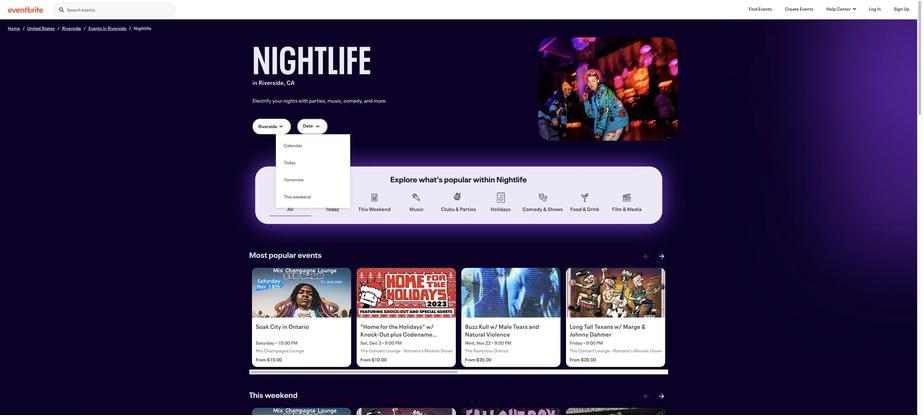 Task type: vqa. For each thing, say whether or not it's contained in the screenshot.
Finance image
no



Task type: describe. For each thing, give the bounding box(es) containing it.
from inside buzz kull w/ male tears and natural violence wed, nov 22 •  9:00 pm the raincross district from $20.00
[[465, 357, 476, 363]]

city
[[270, 323, 281, 331]]

tall
[[584, 323, 593, 331]]

comedy,
[[344, 97, 363, 104]]

riverside,
[[259, 79, 286, 87]]

parties
[[460, 206, 476, 213]]

1 horizontal spatial events
[[298, 250, 322, 260]]

1 vertical spatial in
[[253, 79, 258, 87]]

up
[[904, 6, 910, 12]]

soak city in ontario link
[[256, 323, 349, 339]]

weekend
[[369, 206, 391, 213]]

1 arrow right chunky_svg image from the top
[[658, 253, 666, 260]]

in riverside, ca
[[253, 79, 295, 87]]

the inside sat, dec 2 •  9:00 pm the concert lounge - romano's mission grove from $10.00
[[361, 348, 368, 354]]

1 vertical spatial today
[[326, 206, 339, 213]]

create
[[785, 6, 799, 12]]

this for the this weekend link
[[249, 391, 263, 401]]

from inside the saturday • 10:00 pm mix champagne lounge from $15.00
[[256, 357, 266, 363]]

calendar
[[284, 143, 302, 149]]

events for find events
[[759, 6, 772, 12]]

dec
[[370, 340, 378, 347]]

log in link
[[864, 3, 886, 16]]

holidays"
[[399, 323, 425, 331]]

search events button
[[54, 3, 175, 17]]

johnny
[[570, 331, 589, 339]]

this for this weekend button
[[284, 194, 292, 200]]

violence
[[486, 331, 510, 339]]

• inside buzz kull w/ male tears and natural violence wed, nov 22 •  9:00 pm the raincross district from $20.00
[[492, 340, 494, 347]]

search events
[[67, 7, 95, 13]]

saturday • 10:00 pm mix champagne lounge from $15.00
[[256, 340, 304, 363]]

create events
[[785, 6, 814, 12]]

$15.00
[[267, 357, 282, 363]]

champagne
[[264, 348, 289, 354]]

- inside sat, dec 2 •  9:00 pm the concert lounge - romano's mission grove from $10.00
[[401, 348, 403, 354]]

2
[[379, 340, 381, 347]]

events inside button
[[82, 7, 95, 13]]

film
[[612, 206, 622, 213]]

mix
[[256, 348, 263, 354]]

9:00 inside sat, dec 2 •  9:00 pm the concert lounge - romano's mission grove from $10.00
[[385, 340, 394, 347]]

home link
[[8, 25, 20, 31]]

rocky/b
[[361, 339, 383, 346]]

• inside long tall texans w/ marge & johnny dahmer friday • 9:00 pm the concert lounge - romano's mission grove from $20.00
[[583, 340, 585, 347]]

most popular events link
[[249, 250, 322, 260]]

clubs & parties
[[441, 206, 476, 213]]

help center
[[827, 6, 851, 12]]

date
[[303, 123, 313, 129]]

this weekend link
[[249, 391, 298, 401]]

electrify
[[253, 97, 271, 104]]

find events
[[749, 6, 772, 12]]

3 / from the left
[[84, 25, 86, 31]]

marge
[[623, 323, 641, 331]]

1 vertical spatial popular
[[269, 250, 296, 260]]

find
[[749, 6, 758, 12]]

sign
[[894, 6, 903, 12]]

out
[[379, 331, 389, 339]]

& for food
[[583, 206, 586, 213]]

long tall texans w/ marge & johnny dahmer primary image image
[[566, 268, 666, 318]]

2 horizontal spatial this
[[358, 206, 368, 213]]

electrify your nights with parties, music, comedy, and more.
[[253, 97, 387, 104]]

ca
[[287, 79, 295, 87]]

friday
[[570, 340, 583, 347]]

• inside sat, dec 2 •  9:00 pm the concert lounge - romano's mission grove from $10.00
[[382, 340, 384, 347]]

romano's inside long tall texans w/ marge & johnny dahmer friday • 9:00 pm the concert lounge - romano's mission grove from $20.00
[[613, 348, 633, 354]]

united states link
[[27, 25, 55, 31]]

buzz
[[465, 323, 478, 331]]

$20.00 inside long tall texans w/ marge & johnny dahmer friday • 9:00 pm the concert lounge - romano's mission grove from $20.00
[[581, 357, 596, 363]]

$10.00
[[372, 357, 387, 363]]

w/ inside long tall texans w/ marge & johnny dahmer friday • 9:00 pm the concert lounge - romano's mission grove from $20.00
[[615, 323, 622, 331]]

tears
[[513, 323, 528, 331]]

for
[[380, 323, 388, 331]]

0 horizontal spatial events
[[88, 25, 102, 31]]

pm inside buzz kull w/ male tears and natural violence wed, nov 22 •  9:00 pm the raincross district from $20.00
[[505, 340, 511, 347]]

sign up
[[894, 6, 910, 12]]

2 / from the left
[[57, 25, 60, 31]]

more.
[[374, 97, 387, 104]]

riverside inside button
[[258, 123, 277, 130]]

calendar button
[[276, 137, 350, 154]]

1 horizontal spatial riverside
[[108, 25, 126, 31]]

plus
[[391, 331, 402, 339]]

create events link
[[780, 3, 819, 16]]

in
[[877, 6, 881, 12]]

kull
[[479, 323, 489, 331]]

nov
[[477, 340, 485, 347]]

this weekend
[[358, 206, 391, 213]]

texans
[[595, 323, 613, 331]]

within
[[473, 175, 495, 185]]

today button
[[276, 154, 350, 171]]

arrow left chunky_svg image
[[642, 393, 650, 401]]

pm inside the saturday • 10:00 pm mix champagne lounge from $15.00
[[291, 340, 298, 347]]

parties,
[[309, 97, 327, 104]]

10:00
[[278, 340, 290, 347]]

events in riverside link
[[88, 25, 126, 31]]

home
[[8, 25, 20, 31]]

film & media
[[612, 206, 642, 213]]

log
[[869, 6, 876, 12]]

"home for the holidays" w/ knock-out plus codename rocky/b foundation link
[[361, 323, 454, 346]]

from inside sat, dec 2 •  9:00 pm the concert lounge - romano's mission grove from $10.00
[[361, 357, 371, 363]]



Task type: locate. For each thing, give the bounding box(es) containing it.
0 horizontal spatial this
[[249, 391, 263, 401]]

2 concert from the left
[[578, 348, 595, 354]]

buzz kull w/ male tears and natural violence primary image image
[[461, 268, 561, 318]]

in down search events button
[[103, 25, 107, 31]]

w/ inside "home for the holidays" w/ knock-out plus codename rocky/b foundation
[[426, 323, 434, 331]]

2 horizontal spatial 9:00
[[586, 340, 596, 347]]

0 horizontal spatial grove
[[441, 348, 452, 354]]

wed,
[[465, 340, 476, 347]]

this weekend
[[284, 194, 311, 200], [249, 391, 298, 401]]

this inside this weekend button
[[284, 194, 292, 200]]

from inside long tall texans w/ marge & johnny dahmer friday • 9:00 pm the concert lounge - romano's mission grove from $20.00
[[570, 357, 580, 363]]

0 vertical spatial in
[[103, 25, 107, 31]]

$20.00 inside buzz kull w/ male tears and natural violence wed, nov 22 •  9:00 pm the raincross district from $20.00
[[477, 357, 492, 363]]

0 horizontal spatial popular
[[269, 250, 296, 260]]

2 horizontal spatial events
[[800, 6, 814, 12]]

1 from from the left
[[256, 357, 266, 363]]

1 horizontal spatial romano's
[[613, 348, 633, 354]]

/ right the states at the top
[[57, 25, 60, 31]]

2 arrow right chunky_svg image from the top
[[658, 393, 666, 401]]

tomorrow button
[[276, 171, 350, 188]]

2 grove from the left
[[650, 348, 662, 354]]

2 horizontal spatial nightlife
[[497, 175, 527, 185]]

1 vertical spatial weekend
[[265, 391, 298, 401]]

& for comedy
[[543, 206, 547, 213]]

from down raincross
[[465, 357, 476, 363]]

0 horizontal spatial the
[[361, 348, 368, 354]]

2 romano's from the left
[[613, 348, 633, 354]]

3 w/ from the left
[[615, 323, 622, 331]]

0 horizontal spatial w/
[[426, 323, 434, 331]]

states
[[42, 25, 55, 31]]

1 horizontal spatial in
[[253, 79, 258, 87]]

1 horizontal spatial and
[[529, 323, 539, 331]]

arrow right chunky_svg image
[[658, 253, 666, 260], [658, 393, 666, 401]]

mission inside long tall texans w/ marge & johnny dahmer friday • 9:00 pm the concert lounge - romano's mission grove from $20.00
[[634, 348, 649, 354]]

1 horizontal spatial grove
[[650, 348, 662, 354]]

/ right home link
[[23, 25, 25, 31]]

-
[[401, 348, 403, 354], [611, 348, 613, 354]]

0 vertical spatial nightlife
[[134, 25, 151, 31]]

this weekend button
[[276, 188, 350, 206]]

popular right most at the bottom left of the page
[[269, 250, 296, 260]]

1 horizontal spatial -
[[611, 348, 613, 354]]

events down 'search events'
[[88, 25, 102, 31]]

3 the from the left
[[570, 348, 577, 354]]

romano's
[[404, 348, 424, 354], [613, 348, 633, 354]]

ontario
[[289, 323, 309, 331]]

this weekend for this weekend button
[[284, 194, 311, 200]]

explore what's popular within nightlife
[[390, 175, 527, 185]]

0 vertical spatial events
[[82, 7, 95, 13]]

from down mix
[[256, 357, 266, 363]]

saturday
[[256, 340, 274, 347]]

1 horizontal spatial w/
[[490, 323, 498, 331]]

shows
[[548, 206, 563, 213]]

4 from from the left
[[570, 357, 580, 363]]

& left shows
[[543, 206, 547, 213]]

1 horizontal spatial the
[[465, 348, 473, 354]]

riverside
[[62, 25, 81, 31], [108, 25, 126, 31], [258, 123, 277, 130]]

events right find
[[759, 6, 772, 12]]

& for film
[[623, 206, 626, 213]]

and right "tears"
[[529, 323, 539, 331]]

concert inside sat, dec 2 •  9:00 pm the concert lounge - romano's mission grove from $10.00
[[369, 348, 385, 354]]

the
[[361, 348, 368, 354], [465, 348, 473, 354], [570, 348, 577, 354]]

weekend for the this weekend link
[[265, 391, 298, 401]]

today
[[284, 160, 296, 166], [326, 206, 339, 213]]

grove inside long tall texans w/ marge & johnny dahmer friday • 9:00 pm the concert lounge - romano's mission grove from $20.00
[[650, 348, 662, 354]]

menu
[[276, 137, 350, 206]]

w/ right holidays"
[[426, 323, 434, 331]]

riverside button
[[253, 119, 291, 134]]

buzz kull w/ male tears and natural violence link
[[465, 323, 558, 339]]

lounge
[[289, 348, 304, 354], [386, 348, 401, 354], [595, 348, 610, 354]]

0 vertical spatial popular
[[444, 175, 472, 185]]

w/ left marge
[[615, 323, 622, 331]]

2 pm from the left
[[395, 340, 402, 347]]

log in
[[869, 6, 881, 12]]

2 • from the left
[[382, 340, 384, 347]]

in inside soak city in ontario link
[[282, 323, 287, 331]]

2 the from the left
[[465, 348, 473, 354]]

concert
[[369, 348, 385, 354], [578, 348, 595, 354]]

drink
[[587, 206, 600, 213]]

romano's down foundation at the bottom left of the page
[[404, 348, 424, 354]]

from down friday
[[570, 357, 580, 363]]

w/ inside buzz kull w/ male tears and natural violence wed, nov 22 •  9:00 pm the raincross district from $20.00
[[490, 323, 498, 331]]

mission
[[425, 348, 440, 354], [634, 348, 649, 354]]

the down wed, at the right of page
[[465, 348, 473, 354]]

2 w/ from the left
[[490, 323, 498, 331]]

9:00 down dahmer
[[586, 340, 596, 347]]

today inside button
[[284, 160, 296, 166]]

4 / from the left
[[129, 25, 131, 31]]

soak city in ontario primary image image
[[252, 268, 351, 318]]

weekend for this weekend button
[[293, 194, 311, 200]]

mission inside sat, dec 2 •  9:00 pm the concert lounge - romano's mission grove from $10.00
[[425, 348, 440, 354]]

1 concert from the left
[[369, 348, 385, 354]]

popular
[[444, 175, 472, 185], [269, 250, 296, 260]]

1 w/ from the left
[[426, 323, 434, 331]]

3 9:00 from the left
[[586, 340, 596, 347]]

0 vertical spatial this
[[284, 194, 292, 200]]

pm down plus
[[395, 340, 402, 347]]

music,
[[328, 97, 343, 104]]

long tall texans w/ marge & johnny dahmer link
[[570, 323, 663, 339]]

and
[[364, 97, 373, 104], [529, 323, 539, 331]]

1 / from the left
[[23, 25, 25, 31]]

food
[[570, 206, 582, 213]]

9:00 inside buzz kull w/ male tears and natural violence wed, nov 22 •  9:00 pm the raincross district from $20.00
[[495, 340, 504, 347]]

pm
[[291, 340, 298, 347], [395, 340, 402, 347], [505, 340, 511, 347], [597, 340, 603, 347]]

events for create events
[[800, 6, 814, 12]]

0 horizontal spatial today
[[284, 160, 296, 166]]

0 vertical spatial this weekend
[[284, 194, 311, 200]]

clubs
[[441, 206, 455, 213]]

1 horizontal spatial mission
[[634, 348, 649, 354]]

0 horizontal spatial romano's
[[404, 348, 424, 354]]

foundation
[[385, 339, 415, 346]]

mission down marge
[[634, 348, 649, 354]]

4 • from the left
[[583, 340, 585, 347]]

0 horizontal spatial riverside
[[62, 25, 81, 31]]

what's
[[419, 175, 443, 185]]

most popular events
[[249, 250, 322, 260]]

the inside long tall texans w/ marge & johnny dahmer friday • 9:00 pm the concert lounge - romano's mission grove from $20.00
[[570, 348, 577, 354]]

$20.00
[[477, 357, 492, 363], [581, 357, 596, 363]]

& inside long tall texans w/ marge & johnny dahmer friday • 9:00 pm the concert lounge - romano's mission grove from $20.00
[[642, 323, 646, 331]]

1 horizontal spatial lounge
[[386, 348, 401, 354]]

• right friday
[[583, 340, 585, 347]]

arrow right chunky_svg image right arrow left chunky_svg icon on the bottom right
[[658, 393, 666, 401]]

raincross
[[474, 348, 493, 354]]

2 horizontal spatial lounge
[[595, 348, 610, 354]]

& right the clubs
[[456, 206, 459, 213]]

& right the film
[[623, 206, 626, 213]]

0 vertical spatial today
[[284, 160, 296, 166]]

1 romano's from the left
[[404, 348, 424, 354]]

2 vertical spatial in
[[282, 323, 287, 331]]

2 vertical spatial this
[[249, 391, 263, 401]]

media
[[627, 206, 642, 213]]

1 vertical spatial arrow right chunky_svg image
[[658, 393, 666, 401]]

music
[[410, 206, 424, 213]]

1 - from the left
[[401, 348, 403, 354]]

1 mission from the left
[[425, 348, 440, 354]]

weekend inside button
[[293, 194, 311, 200]]

in right the city
[[282, 323, 287, 331]]

2 lounge from the left
[[386, 348, 401, 354]]

1 horizontal spatial concert
[[578, 348, 595, 354]]

1 vertical spatial events
[[298, 250, 322, 260]]

weekend
[[293, 194, 311, 200], [265, 391, 298, 401]]

nightlife in riverside, ca image
[[538, 37, 678, 141]]

1 horizontal spatial popular
[[444, 175, 472, 185]]

2 9:00 from the left
[[495, 340, 504, 347]]

codename
[[403, 331, 433, 339]]

/ right events in riverside link
[[129, 25, 131, 31]]

1 vertical spatial this
[[358, 206, 368, 213]]

1 horizontal spatial nightlife
[[253, 34, 372, 85]]

• inside the saturday • 10:00 pm mix champagne lounge from $15.00
[[275, 340, 277, 347]]

the down sat, at the bottom left of page
[[361, 348, 368, 354]]

0 horizontal spatial lounge
[[289, 348, 304, 354]]

pm inside sat, dec 2 •  9:00 pm the concert lounge - romano's mission grove from $10.00
[[395, 340, 402, 347]]

concert down 2
[[369, 348, 385, 354]]

2 - from the left
[[611, 348, 613, 354]]

the inside buzz kull w/ male tears and natural violence wed, nov 22 •  9:00 pm the raincross district from $20.00
[[465, 348, 473, 354]]

9:00 inside long tall texans w/ marge & johnny dahmer friday • 9:00 pm the concert lounge - romano's mission grove from $20.00
[[586, 340, 596, 347]]

1 horizontal spatial events
[[759, 6, 772, 12]]

mission down codename
[[425, 348, 440, 354]]

0 horizontal spatial mission
[[425, 348, 440, 354]]

holidays
[[491, 206, 511, 213]]

with
[[298, 97, 308, 104]]

0 horizontal spatial -
[[401, 348, 403, 354]]

3 from from the left
[[465, 357, 476, 363]]

the
[[389, 323, 398, 331]]

1 pm from the left
[[291, 340, 298, 347]]

home / united states / riverside / events in riverside / nightlife
[[8, 25, 151, 31]]

- down foundation at the bottom left of the page
[[401, 348, 403, 354]]

2 horizontal spatial w/
[[615, 323, 622, 331]]

natural
[[465, 331, 485, 339]]

2 from from the left
[[361, 357, 371, 363]]

22
[[485, 340, 491, 347]]

knock-
[[361, 331, 379, 339]]

grove inside sat, dec 2 •  9:00 pm the concert lounge - romano's mission grove from $10.00
[[441, 348, 452, 354]]

3 • from the left
[[492, 340, 494, 347]]

0 horizontal spatial 9:00
[[385, 340, 394, 347]]

lounge down foundation at the bottom left of the page
[[386, 348, 401, 354]]

"home for the holidays" w/ knock-out plus codename rocky/b foundation
[[361, 323, 434, 346]]

1 horizontal spatial this
[[284, 194, 292, 200]]

pm inside long tall texans w/ marge & johnny dahmer friday • 9:00 pm the concert lounge - romano's mission grove from $20.00
[[597, 340, 603, 347]]

pm down dahmer
[[597, 340, 603, 347]]

0 vertical spatial weekend
[[293, 194, 311, 200]]

$20.00 down friday
[[581, 357, 596, 363]]

pm up district in the right of the page
[[505, 340, 511, 347]]

w/ right kull
[[490, 323, 498, 331]]

menu containing calendar
[[276, 137, 350, 206]]

$20.00 down raincross
[[477, 357, 492, 363]]

lounge inside the saturday • 10:00 pm mix champagne lounge from $15.00
[[289, 348, 304, 354]]

0 horizontal spatial $20.00
[[477, 357, 492, 363]]

2 mission from the left
[[634, 348, 649, 354]]

today down this weekend button
[[326, 206, 339, 213]]

0 vertical spatial arrow right chunky_svg image
[[658, 253, 666, 260]]

riverside down search
[[62, 25, 81, 31]]

this weekend inside button
[[284, 194, 311, 200]]

1 9:00 from the left
[[385, 340, 394, 347]]

from
[[256, 357, 266, 363], [361, 357, 371, 363], [465, 357, 476, 363], [570, 357, 580, 363]]

united
[[27, 25, 41, 31]]

3 pm from the left
[[505, 340, 511, 347]]

romano's inside sat, dec 2 •  9:00 pm the concert lounge - romano's mission grove from $10.00
[[404, 348, 424, 354]]

0 vertical spatial and
[[364, 97, 373, 104]]

riverside link
[[62, 25, 81, 31]]

tomorrow
[[284, 177, 304, 183]]

0 horizontal spatial nightlife
[[134, 25, 151, 31]]

date button
[[297, 119, 328, 134]]

1 grove from the left
[[441, 348, 452, 354]]

0 horizontal spatial events
[[82, 7, 95, 13]]

arrow left chunky_svg image
[[642, 253, 650, 260]]

comedy & shows
[[523, 206, 563, 213]]

3 lounge from the left
[[595, 348, 610, 354]]

9:00 up district in the right of the page
[[495, 340, 504, 347]]

1 vertical spatial and
[[529, 323, 539, 331]]

romano's down long tall texans w/ marge & johnny dahmer link at the right of page
[[613, 348, 633, 354]]

riverside down search events button
[[108, 25, 126, 31]]

concert inside long tall texans w/ marge & johnny dahmer friday • 9:00 pm the concert lounge - romano's mission grove from $20.00
[[578, 348, 595, 354]]

& right marge
[[642, 323, 646, 331]]

"home for the holidays" w/ knock-out plus codename rocky/b foundation primary image image
[[357, 268, 456, 318]]

today down calendar
[[284, 160, 296, 166]]

the down friday
[[570, 348, 577, 354]]

lounge down the 10:00
[[289, 348, 304, 354]]

• right the 22
[[492, 340, 494, 347]]

long
[[570, 323, 583, 331]]

nights
[[283, 97, 298, 104]]

pm right the 10:00
[[291, 340, 298, 347]]

arrow right chunky_svg image right arrow left chunky_svg image
[[658, 253, 666, 260]]

all
[[287, 206, 293, 213]]

concert down friday
[[578, 348, 595, 354]]

dahmer
[[590, 331, 612, 339]]

search
[[67, 7, 81, 13]]

& right food
[[583, 206, 586, 213]]

• right 2
[[382, 340, 384, 347]]

1 the from the left
[[361, 348, 368, 354]]

9:00 right 2
[[385, 340, 394, 347]]

lounge inside long tall texans w/ marge & johnny dahmer friday • 9:00 pm the concert lounge - romano's mission grove from $20.00
[[595, 348, 610, 354]]

1 vertical spatial this weekend
[[249, 391, 298, 401]]

1 $20.00 from the left
[[477, 357, 492, 363]]

sat,
[[361, 340, 369, 347]]

1 lounge from the left
[[289, 348, 304, 354]]

- inside long tall texans w/ marge & johnny dahmer friday • 9:00 pm the concert lounge - romano's mission grove from $20.00
[[611, 348, 613, 354]]

popular left within
[[444, 175, 472, 185]]

w/
[[426, 323, 434, 331], [490, 323, 498, 331], [615, 323, 622, 331]]

eventbrite image
[[8, 6, 43, 13]]

2 horizontal spatial in
[[282, 323, 287, 331]]

1 horizontal spatial $20.00
[[581, 357, 596, 363]]

from left "$10.00" at left bottom
[[361, 357, 371, 363]]

long tall texans w/ marge & johnny dahmer friday • 9:00 pm the concert lounge - romano's mission grove from $20.00
[[570, 323, 662, 363]]

events
[[759, 6, 772, 12], [800, 6, 814, 12], [88, 25, 102, 31]]

/ right riverside link
[[84, 25, 86, 31]]

0 horizontal spatial concert
[[369, 348, 385, 354]]

"home
[[361, 323, 379, 331]]

riverside down electrify
[[258, 123, 277, 130]]

and inside buzz kull w/ male tears and natural violence wed, nov 22 •  9:00 pm the raincross district from $20.00
[[529, 323, 539, 331]]

in left 'riverside,'
[[253, 79, 258, 87]]

4 pm from the left
[[597, 340, 603, 347]]

1 horizontal spatial today
[[326, 206, 339, 213]]

1 vertical spatial nightlife
[[253, 34, 372, 85]]

- down dahmer
[[611, 348, 613, 354]]

0 horizontal spatial in
[[103, 25, 107, 31]]

lounge inside sat, dec 2 •  9:00 pm the concert lounge - romano's mission grove from $10.00
[[386, 348, 401, 354]]

this weekend for the this weekend link
[[249, 391, 298, 401]]

& for clubs
[[456, 206, 459, 213]]

1 horizontal spatial 9:00
[[495, 340, 504, 347]]

events right create
[[800, 6, 814, 12]]

0 horizontal spatial and
[[364, 97, 373, 104]]

lounge down dahmer
[[595, 348, 610, 354]]

2 horizontal spatial riverside
[[258, 123, 277, 130]]

2 horizontal spatial the
[[570, 348, 577, 354]]

1 • from the left
[[275, 340, 277, 347]]

most
[[249, 250, 267, 260]]

2 $20.00 from the left
[[581, 357, 596, 363]]

buzz kull w/ male tears and natural violence wed, nov 22 •  9:00 pm the raincross district from $20.00
[[465, 323, 539, 363]]

help
[[827, 6, 836, 12]]

events
[[82, 7, 95, 13], [298, 250, 322, 260]]

• up champagne
[[275, 340, 277, 347]]

and left 'more.'
[[364, 97, 373, 104]]

2 vertical spatial nightlife
[[497, 175, 527, 185]]

your
[[272, 97, 282, 104]]

sign up link
[[889, 3, 915, 16]]

soak
[[256, 323, 269, 331]]

male
[[499, 323, 512, 331]]



